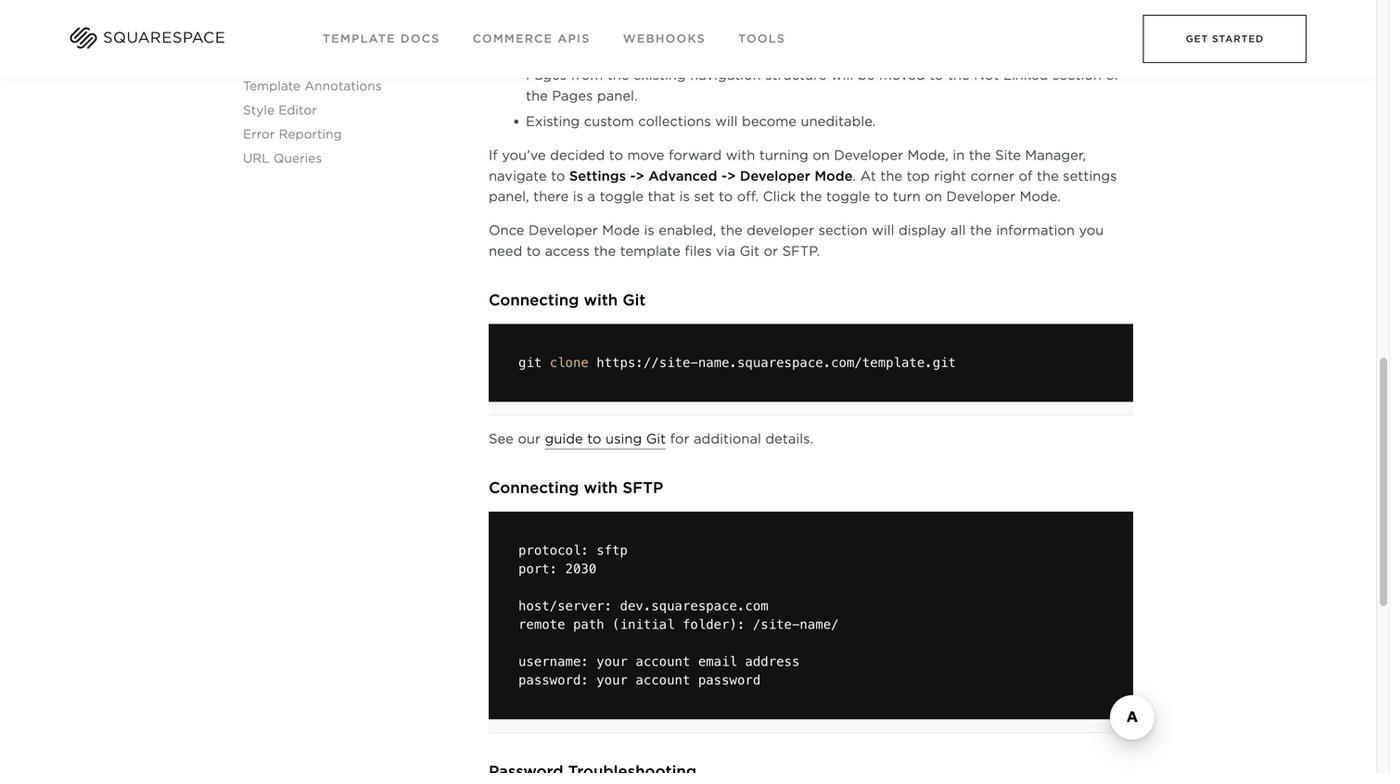 Task type: vqa. For each thing, say whether or not it's contained in the screenshot.
pages
yes



Task type: describe. For each thing, give the bounding box(es) containing it.
2 content from the left
[[1070, 1, 1122, 16]]

see
[[489, 432, 514, 447]]

0 horizontal spatial items
[[526, 21, 563, 37]]

top
[[907, 168, 930, 184]]

2 toggle from the left
[[827, 189, 871, 205]]

on inside '. at the top right corner of the settings panel, there is a toggle that is set to off. click the toggle to turn on developer mode.'
[[925, 189, 943, 205]]

their
[[998, 1, 1029, 16]]

mode,
[[908, 147, 949, 163]]

to right revert
[[862, 47, 876, 62]]

off.
[[737, 189, 759, 205]]

access
[[545, 244, 590, 259]]

navigate
[[489, 168, 547, 184]]

editor
[[279, 103, 317, 118]]

username:
[[519, 655, 589, 670]]

the right the all
[[970, 223, 993, 239]]

get started link
[[1144, 15, 1307, 63]]

via
[[716, 244, 736, 259]]

the left the not
[[948, 67, 970, 83]]

guide
[[545, 432, 583, 447]]

0 vertical spatial custom
[[748, 1, 799, 16]]

error
[[243, 127, 275, 142]]

2030
[[566, 562, 597, 577]]

information
[[997, 223, 1075, 239]]

as
[[979, 1, 994, 16]]

connecting with git
[[489, 291, 646, 309]]

dev.squarespace.com
[[620, 599, 769, 614]]

0 vertical spatial pages
[[526, 67, 567, 83]]

(initial
[[612, 618, 675, 633]]

template docs
[[323, 32, 440, 45]]

fields.
[[731, 21, 771, 37]]

in
[[953, 147, 965, 163]]

of inside '. at the top right corner of the settings panel, there is a toggle that is set to off. click the toggle to turn on developer mode.'
[[1019, 168, 1033, 184]]

git
[[519, 355, 542, 371]]

development
[[281, 31, 365, 45]]

settings
[[570, 168, 626, 184]]

2 account from the top
[[636, 673, 691, 689]]

0 vertical spatial existing
[[594, 47, 646, 62]]

template for template docs
[[323, 32, 396, 45]]

1 - from the left
[[630, 168, 636, 184]]

protocol:
[[519, 543, 589, 559]]

password
[[698, 673, 761, 689]]

get
[[1186, 33, 1209, 45]]

will inside existing content items based on custom types will still be editable as their base content items but without the custom fields.
[[845, 1, 867, 16]]

if you've decided to move forward with turning on developer mode, in the site manager, navigate to
[[489, 147, 1087, 184]]

panel,
[[489, 189, 529, 205]]

editable
[[920, 1, 975, 16]]

developer inside '. at the top right corner of the settings panel, there is a toggle that is set to off. click the toggle to turn on developer mode.'
[[947, 189, 1016, 205]]

0 vertical spatial mode
[[815, 168, 853, 184]]

existing content items based on custom types will still be editable as their base content items but without the custom fields.
[[526, 1, 1122, 37]]

collections
[[639, 114, 711, 129]]

files
[[685, 244, 712, 259]]

details.
[[766, 432, 814, 447]]

the site's existing navigation structure will revert to the original navigation structure. pages from the existing navigation structure will be moved to the not linked section of the pages panel.
[[526, 47, 1120, 104]]

name.squarespace.com/template.git
[[698, 355, 957, 371]]

commerce
[[473, 32, 553, 45]]

to right "set"
[[719, 189, 733, 205]]

git inside once developer mode is enabled, the developer section will display all the information you need to access the template files via git or sftp.
[[740, 244, 760, 259]]

decided
[[550, 147, 605, 163]]

/site-
[[753, 618, 800, 633]]

url queries
[[243, 151, 322, 166]]

protocol: sftp port: 2030 host/server: dev.squarespace.com remote path (initial folder): /site-name/ username: your account email address password: your account password
[[519, 543, 839, 689]]

2 your from the top
[[597, 673, 628, 689]]

original
[[907, 47, 957, 62]]

click
[[763, 189, 796, 205]]

the right at
[[881, 168, 903, 184]]

docs
[[401, 32, 440, 45]]

email
[[698, 655, 738, 670]]

folder):
[[683, 618, 745, 633]]

style
[[243, 103, 275, 118]]

on inside existing content items based on custom types will still be editable as their base content items but without the custom fields.
[[727, 1, 744, 16]]

mode inside once developer mode is enabled, the developer section will display all the information you need to access the template files via git or sftp.
[[602, 223, 640, 239]]

0 horizontal spatial custom
[[584, 114, 634, 129]]

local development
[[243, 31, 365, 45]]

is inside once developer mode is enabled, the developer section will display all the information you need to access the template files via git or sftp.
[[644, 223, 655, 239]]

with for git
[[584, 291, 618, 309]]

enabled,
[[659, 223, 717, 239]]

the up via
[[721, 223, 743, 239]]

panel.
[[597, 88, 638, 104]]

navigation down 'tools' link
[[690, 67, 762, 83]]

the up the moved
[[880, 47, 902, 62]]

settings -> advanced -> developer mode
[[570, 168, 853, 184]]

1 > from the left
[[636, 168, 645, 184]]

connecting for connecting with git
[[489, 291, 579, 309]]

name/
[[800, 618, 839, 633]]

turn
[[893, 189, 921, 205]]

become
[[742, 114, 797, 129]]

url queries link
[[243, 151, 447, 166]]

base
[[1033, 1, 1065, 16]]

the up panel.
[[607, 67, 630, 83]]

template annotations
[[243, 79, 382, 93]]

based
[[682, 1, 723, 16]]

or
[[764, 244, 779, 259]]

port:
[[519, 562, 558, 577]]

will down revert
[[831, 67, 854, 83]]

to down at
[[875, 189, 889, 205]]

still
[[871, 1, 894, 16]]

see our guide to using git for additional details.
[[489, 432, 814, 447]]

git clone https://site-name.squarespace.com/template.git
[[519, 355, 957, 371]]

to inside once developer mode is enabled, the developer section will display all the information you need to access the template files via git or sftp.
[[527, 244, 541, 259]]

but
[[567, 21, 590, 37]]

2 horizontal spatial is
[[680, 189, 690, 205]]

be inside the site's existing navigation structure will revert to the original navigation structure. pages from the existing navigation structure will be moved to the not linked section of the pages panel.
[[858, 67, 875, 83]]

0 vertical spatial structure
[[726, 47, 787, 62]]

the down the
[[526, 88, 548, 104]]

the
[[526, 47, 551, 62]]

section inside the site's existing navigation structure will revert to the original navigation structure. pages from the existing navigation structure will be moved to the not linked section of the pages panel.
[[1053, 67, 1102, 83]]

without
[[594, 21, 646, 37]]

moved
[[879, 67, 926, 83]]

address
[[745, 655, 800, 670]]

remote
[[519, 618, 566, 633]]

1 vertical spatial structure
[[766, 67, 827, 83]]

host/server:
[[519, 599, 612, 614]]



Task type: locate. For each thing, give the bounding box(es) containing it.
1 horizontal spatial on
[[813, 147, 830, 163]]

2 vertical spatial git
[[646, 432, 666, 447]]

items up the
[[526, 21, 563, 37]]

0 vertical spatial template
[[323, 32, 396, 45]]

0 vertical spatial on
[[727, 1, 744, 16]]

section down 'structure.'
[[1053, 67, 1102, 83]]

0 vertical spatial account
[[636, 655, 691, 670]]

structure down tools
[[726, 47, 787, 62]]

apis
[[558, 32, 591, 45]]

style editor
[[243, 103, 317, 118]]

with for sftp
[[584, 479, 618, 497]]

1 horizontal spatial items
[[641, 1, 678, 16]]

2 existing from the top
[[526, 114, 580, 129]]

0 horizontal spatial template
[[243, 79, 301, 93]]

2 vertical spatial on
[[925, 189, 943, 205]]

structure down revert
[[766, 67, 827, 83]]

tools link
[[739, 32, 786, 45]]

need
[[489, 244, 523, 259]]

site
[[996, 147, 1021, 163]]

password:
[[519, 673, 589, 689]]

to up there
[[551, 168, 565, 184]]

1 horizontal spatial custom
[[677, 21, 727, 37]]

queries
[[274, 151, 322, 166]]

move
[[628, 147, 665, 163]]

existing inside existing content items based on custom types will still be editable as their base content items but without the custom fields.
[[526, 1, 580, 16]]

template
[[620, 244, 681, 259]]

navigation up the not
[[961, 47, 1032, 62]]

types
[[803, 1, 840, 16]]

existing down without
[[594, 47, 646, 62]]

local
[[243, 31, 277, 45]]

1 vertical spatial on
[[813, 147, 830, 163]]

1 vertical spatial mode
[[602, 223, 640, 239]]

-
[[630, 168, 636, 184], [722, 168, 727, 184]]

custom
[[748, 1, 799, 16], [677, 21, 727, 37], [584, 114, 634, 129]]

0 horizontal spatial mode
[[602, 223, 640, 239]]

on
[[727, 1, 744, 16], [813, 147, 830, 163], [925, 189, 943, 205]]

developer up click
[[740, 168, 811, 184]]

custom up fields.
[[748, 1, 799, 16]]

0 vertical spatial with
[[726, 147, 756, 163]]

local development link
[[243, 31, 447, 45]]

2 vertical spatial custom
[[584, 114, 634, 129]]

1 toggle from the left
[[600, 189, 644, 205]]

developer down corner
[[947, 189, 1016, 205]]

developer inside if you've decided to move forward with turning on developer mode, in the site manager, navigate to
[[834, 147, 904, 163]]

style editor link
[[243, 103, 447, 118]]

the inside if you've decided to move forward with turning on developer mode, in the site manager, navigate to
[[969, 147, 991, 163]]

be right the still
[[899, 1, 916, 16]]

the right without
[[651, 21, 673, 37]]

the right in
[[969, 147, 991, 163]]

> down move
[[636, 168, 645, 184]]

pages down from
[[552, 88, 593, 104]]

1 vertical spatial of
[[1019, 168, 1033, 184]]

a
[[588, 189, 596, 205]]

to up the settings at top left
[[609, 147, 624, 163]]

2 - from the left
[[722, 168, 727, 184]]

custom down based
[[677, 21, 727, 37]]

our
[[518, 432, 541, 447]]

on up fields.
[[727, 1, 744, 16]]

existing up "but"
[[526, 1, 580, 16]]

content right base
[[1070, 1, 1122, 16]]

0 vertical spatial your
[[597, 655, 628, 670]]

git down template
[[623, 291, 646, 309]]

on up '. at the top right corner of the settings panel, there is a toggle that is set to off. click the toggle to turn on developer mode.'
[[813, 147, 830, 163]]

the right access
[[594, 244, 616, 259]]

existing up 'decided'
[[526, 114, 580, 129]]

content
[[584, 1, 637, 16], [1070, 1, 1122, 16]]

1 horizontal spatial >
[[727, 168, 736, 184]]

to left using
[[587, 432, 602, 447]]

your down "path"
[[597, 655, 628, 670]]

1 account from the top
[[636, 655, 691, 670]]

1 horizontal spatial content
[[1070, 1, 1122, 16]]

additional
[[694, 432, 762, 447]]

mode left at
[[815, 168, 853, 184]]

structure.
[[1037, 47, 1101, 62]]

developer inside once developer mode is enabled, the developer section will display all the information you need to access the template files via git or sftp.
[[529, 223, 598, 239]]

settings
[[1064, 168, 1118, 184]]

1 vertical spatial be
[[858, 67, 875, 83]]

forward
[[669, 147, 722, 163]]

mode
[[815, 168, 853, 184], [602, 223, 640, 239]]

existing for existing content items based on custom types will still be editable as their base content items but without the custom fields.
[[526, 1, 580, 16]]

commerce apis
[[473, 32, 591, 45]]

2 horizontal spatial custom
[[748, 1, 799, 16]]

2 horizontal spatial on
[[925, 189, 943, 205]]

2 connecting from the top
[[489, 479, 579, 497]]

0 vertical spatial existing
[[526, 1, 580, 16]]

> right advanced
[[727, 168, 736, 184]]

1 horizontal spatial is
[[644, 223, 655, 239]]

0 vertical spatial section
[[1053, 67, 1102, 83]]

you
[[1079, 223, 1104, 239]]

.
[[853, 168, 856, 184]]

get started
[[1186, 33, 1265, 45]]

of up mode.
[[1019, 168, 1033, 184]]

1 vertical spatial existing
[[634, 67, 686, 83]]

all
[[951, 223, 966, 239]]

be
[[899, 1, 916, 16], [858, 67, 875, 83]]

at
[[861, 168, 877, 184]]

webhooks
[[623, 32, 706, 45]]

0 horizontal spatial toggle
[[600, 189, 644, 205]]

existing down the webhooks
[[634, 67, 686, 83]]

annotations
[[305, 79, 382, 93]]

the right click
[[800, 189, 822, 205]]

0 vertical spatial items
[[641, 1, 678, 16]]

advanced
[[649, 168, 718, 184]]

the up mode.
[[1037, 168, 1059, 184]]

1 vertical spatial items
[[526, 21, 563, 37]]

1 vertical spatial existing
[[526, 114, 580, 129]]

1 horizontal spatial template
[[323, 32, 396, 45]]

webhooks link
[[623, 32, 706, 45]]

1 horizontal spatial toggle
[[827, 189, 871, 205]]

with inside if you've decided to move forward with turning on developer mode, in the site manager, navigate to
[[726, 147, 756, 163]]

- down move
[[630, 168, 636, 184]]

0 horizontal spatial -
[[630, 168, 636, 184]]

is left "set"
[[680, 189, 690, 205]]

1 vertical spatial with
[[584, 291, 618, 309]]

if
[[489, 147, 498, 163]]

of right linked
[[1106, 67, 1120, 83]]

be left the moved
[[858, 67, 875, 83]]

1 horizontal spatial be
[[899, 1, 916, 16]]

display
[[899, 223, 947, 239]]

1 horizontal spatial of
[[1106, 67, 1120, 83]]

0 vertical spatial git
[[740, 244, 760, 259]]

navigation down 'webhooks' link
[[650, 47, 721, 62]]

connecting down need
[[489, 291, 579, 309]]

for
[[670, 432, 690, 447]]

on inside if you've decided to move forward with turning on developer mode, in the site manager, navigate to
[[813, 147, 830, 163]]

reporting
[[279, 127, 342, 142]]

1 vertical spatial template
[[243, 79, 301, 93]]

1 horizontal spatial -
[[722, 168, 727, 184]]

sftp
[[597, 543, 628, 559]]

git left or
[[740, 244, 760, 259]]

0 vertical spatial be
[[899, 1, 916, 16]]

developer
[[834, 147, 904, 163], [740, 168, 811, 184], [947, 189, 1016, 205], [529, 223, 598, 239]]

developer
[[747, 223, 815, 239]]

1 horizontal spatial mode
[[815, 168, 853, 184]]

content up without
[[584, 1, 637, 16]]

will left become
[[716, 114, 738, 129]]

custom down panel.
[[584, 114, 634, 129]]

0 horizontal spatial >
[[636, 168, 645, 184]]

to right need
[[527, 244, 541, 259]]

template up style editor
[[243, 79, 301, 93]]

manager,
[[1026, 147, 1087, 163]]

structure
[[726, 47, 787, 62], [766, 67, 827, 83]]

1 connecting from the top
[[489, 291, 579, 309]]

to
[[862, 47, 876, 62], [930, 67, 944, 83], [609, 147, 624, 163], [551, 168, 565, 184], [719, 189, 733, 205], [875, 189, 889, 205], [527, 244, 541, 259], [587, 432, 602, 447]]

will left the still
[[845, 1, 867, 16]]

existing custom collections will become uneditable.
[[526, 114, 876, 129]]

section inside once developer mode is enabled, the developer section will display all the information you need to access the template files via git or sftp.
[[819, 223, 868, 239]]

be inside existing content items based on custom types will still be editable as their base content items but without the custom fields.
[[899, 1, 916, 16]]

1 vertical spatial pages
[[552, 88, 593, 104]]

mode up template
[[602, 223, 640, 239]]

there
[[534, 189, 569, 205]]

guide to using git link
[[545, 432, 666, 450]]

2 > from the left
[[727, 168, 736, 184]]

with up settings -> advanced -> developer mode
[[726, 147, 756, 163]]

0 horizontal spatial section
[[819, 223, 868, 239]]

connecting
[[489, 291, 579, 309], [489, 479, 579, 497]]

1 vertical spatial account
[[636, 673, 691, 689]]

items
[[641, 1, 678, 16], [526, 21, 563, 37]]

with down access
[[584, 291, 618, 309]]

on down top
[[925, 189, 943, 205]]

is left a at the top of the page
[[573, 189, 584, 205]]

- down forward
[[722, 168, 727, 184]]

will left display
[[872, 223, 895, 239]]

0 horizontal spatial of
[[1019, 168, 1033, 184]]

set
[[694, 189, 715, 205]]

developer up access
[[529, 223, 598, 239]]

connecting for connecting with sftp
[[489, 479, 579, 497]]

developer up at
[[834, 147, 904, 163]]

1 existing from the top
[[526, 1, 580, 16]]

1 horizontal spatial section
[[1053, 67, 1102, 83]]

of inside the site's existing navigation structure will revert to the original navigation structure. pages from the existing navigation structure will be moved to the not linked section of the pages panel.
[[1106, 67, 1120, 83]]

0 horizontal spatial on
[[727, 1, 744, 16]]

git left for
[[646, 432, 666, 447]]

with left sftp
[[584, 479, 618, 497]]

the
[[651, 21, 673, 37], [880, 47, 902, 62], [607, 67, 630, 83], [948, 67, 970, 83], [526, 88, 548, 104], [969, 147, 991, 163], [881, 168, 903, 184], [1037, 168, 1059, 184], [800, 189, 822, 205], [721, 223, 743, 239], [970, 223, 993, 239], [594, 244, 616, 259]]

toggle down .
[[827, 189, 871, 205]]

template annotations link
[[243, 79, 447, 93]]

corner
[[971, 168, 1015, 184]]

will left revert
[[791, 47, 814, 62]]

0 horizontal spatial be
[[858, 67, 875, 83]]

is
[[573, 189, 584, 205], [680, 189, 690, 205], [644, 223, 655, 239]]

existing for existing custom collections will become uneditable.
[[526, 114, 580, 129]]

1 vertical spatial section
[[819, 223, 868, 239]]

will inside once developer mode is enabled, the developer section will display all the information you need to access the template files via git or sftp.
[[872, 223, 895, 239]]

revert
[[818, 47, 858, 62]]

0 horizontal spatial is
[[573, 189, 584, 205]]

commerce apis link
[[473, 32, 591, 45]]

1 vertical spatial connecting
[[489, 479, 579, 497]]

right
[[934, 168, 967, 184]]

turning
[[760, 147, 809, 163]]

0 vertical spatial connecting
[[489, 291, 579, 309]]

your right password:
[[597, 673, 628, 689]]

1 vertical spatial git
[[623, 291, 646, 309]]

is up template
[[644, 223, 655, 239]]

section up "sftp."
[[819, 223, 868, 239]]

once
[[489, 223, 525, 239]]

that
[[648, 189, 676, 205]]

1 vertical spatial custom
[[677, 21, 727, 37]]

not
[[974, 67, 1000, 83]]

the inside existing content items based on custom types will still be editable as their base content items but without the custom fields.
[[651, 21, 673, 37]]

0 vertical spatial of
[[1106, 67, 1120, 83]]

to down original
[[930, 67, 944, 83]]

using
[[606, 432, 642, 447]]

>
[[636, 168, 645, 184], [727, 168, 736, 184]]

2 vertical spatial with
[[584, 479, 618, 497]]

items up the webhooks
[[641, 1, 678, 16]]

template for template annotations
[[243, 79, 301, 93]]

1 your from the top
[[597, 655, 628, 670]]

tools
[[739, 32, 786, 45]]

template up template annotations link
[[323, 32, 396, 45]]

toggle right a at the top of the page
[[600, 189, 644, 205]]

1 vertical spatial your
[[597, 673, 628, 689]]

0 horizontal spatial content
[[584, 1, 637, 16]]

1 content from the left
[[584, 1, 637, 16]]

started
[[1213, 33, 1265, 45]]

pages down the
[[526, 67, 567, 83]]

connecting down our
[[489, 479, 579, 497]]



